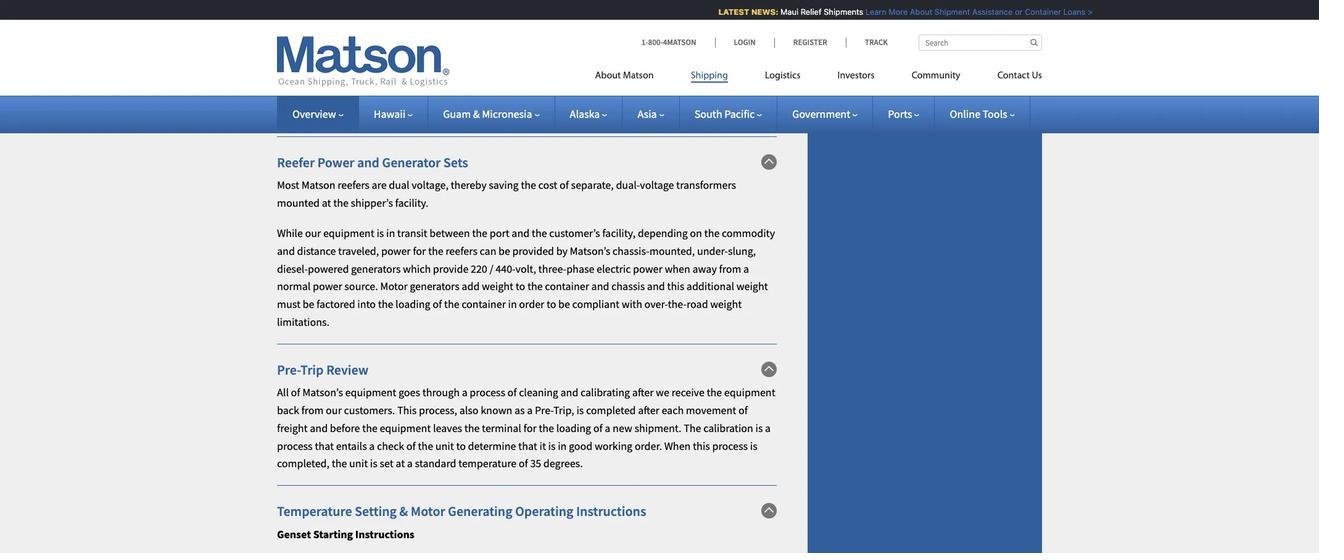 Task type: locate. For each thing, give the bounding box(es) containing it.
trip
[[301, 361, 324, 378]]

hawaii link up japan
[[299, 58, 331, 73]]

0 horizontal spatial our
[[305, 226, 321, 240]]

pre- inside all of matson's equipment goes through a process of cleaning and calibrating after we receive the equipment back from our customers. this process, also known as a pre-trip, is completed after each movement of freight and before the equipment leaves the terminal for the loading of a new shipment. the calibration is a process that entails a check of the unit to determine that it is in good working order. when this process is completed, the unit is set at a standard temperature of 35 degrees.
[[535, 403, 554, 417]]

equipment inside while our equipment is in transit between the port and the customer's facility, depending on the commodity and distance traveled, power for the reefers can be provided by matson's chassis-mounted, under-slung, diesel-powered generators which provide 220 / 440-volt, three-phase electric power when away from a normal power source. motor generators add weight to the container and chassis and this additional weight must be factored into the loading of the container in order to be compliant with over-the-road weight limitations.
[[323, 226, 375, 240]]

of right all
[[291, 385, 300, 400]]

equipment up 'calibration' on the bottom right
[[725, 385, 776, 400]]

our up distance
[[305, 226, 321, 240]]

sets
[[444, 154, 468, 171]]

micronesia
[[349, 37, 399, 51], [482, 107, 532, 121]]

0 horizontal spatial that
[[315, 439, 334, 453]]

1 horizontal spatial loading
[[557, 421, 591, 435]]

reefers up "shipper's"
[[338, 178, 370, 192]]

for inside all of matson's equipment goes through a process of cleaning and calibrating after we receive the equipment back from our customers. this process, also known as a pre-trip, is completed after each movement of freight and before the equipment leaves the terminal for the loading of a new shipment. the calibration is a process that entails a check of the unit to determine that it is in good working order. when this process is completed, the unit is set at a standard temperature of 35 degrees.
[[524, 421, 537, 435]]

south pacific link for japan link
[[299, 101, 359, 116]]

is up "traveled,"
[[377, 226, 384, 240]]

loading
[[396, 297, 431, 311], [557, 421, 591, 435]]

logistics link
[[747, 65, 820, 90]]

0 vertical spatial generators
[[351, 262, 401, 276]]

at
[[322, 196, 331, 210], [396, 456, 405, 471]]

be
[[499, 244, 511, 258], [303, 297, 315, 311], [559, 297, 570, 311]]

container
[[545, 279, 590, 293], [462, 297, 506, 311]]

all
[[277, 385, 289, 400]]

weight down /
[[482, 279, 514, 293]]

a inside while our equipment is in transit between the port and the customer's facility, depending on the commodity and distance traveled, power for the reefers can be provided by matson's chassis-mounted, under-slung, diesel-powered generators which provide 220 / 440-volt, three-phase electric power when away from a normal power source. motor generators add weight to the container and chassis and this additional weight must be factored into the loading of the container in order to be compliant with over-the-road weight limitations.
[[744, 262, 749, 276]]

south down shipping link on the top of page
[[695, 107, 723, 121]]

0 horizontal spatial in
[[386, 226, 395, 240]]

latest
[[714, 7, 744, 17]]

add
[[462, 279, 480, 293]]

the down "provide"
[[444, 297, 460, 311]]

before
[[330, 421, 360, 435]]

1 horizontal spatial micronesia
[[482, 107, 532, 121]]

set
[[380, 456, 394, 471]]

port
[[490, 226, 510, 240]]

0 vertical spatial micronesia
[[349, 37, 399, 51]]

0 horizontal spatial guam
[[299, 37, 327, 51]]

in
[[386, 226, 395, 240], [508, 297, 517, 311], [558, 439, 567, 453]]

hawaii link up generator
[[374, 107, 413, 121]]

1 horizontal spatial this
[[693, 439, 710, 453]]

1 horizontal spatial hawaii link
[[374, 107, 413, 121]]

a left check at the bottom left of page
[[369, 439, 375, 453]]

completed
[[586, 403, 636, 417]]

0 horizontal spatial matson
[[302, 178, 336, 192]]

motor down standard
[[411, 503, 446, 520]]

our inside while our equipment is in transit between the port and the customer's facility, depending on the commodity and distance traveled, power for the reefers can be provided by matson's chassis-mounted, under-slung, diesel-powered generators which provide 220 / 440-volt, three-phase electric power when away from a normal power source. motor generators add weight to the container and chassis and this additional weight must be factored into the loading of the container in order to be compliant with over-the-road weight limitations.
[[305, 226, 321, 240]]

working
[[595, 439, 633, 453]]

1 vertical spatial to
[[547, 297, 557, 311]]

1 vertical spatial for
[[524, 421, 537, 435]]

the-
[[668, 297, 687, 311]]

most matson reefers are dual voltage, thereby saving the cost of separate, dual-voltage transformers mounted at the shipper's facility.
[[277, 178, 737, 210]]

we
[[656, 385, 670, 400]]

that left the entails at the bottom
[[315, 439, 334, 453]]

temperature setting & motor generating operating instructions
[[277, 503, 647, 520]]

matson's
[[570, 244, 611, 258], [303, 385, 343, 400]]

the down customers.
[[362, 421, 378, 435]]

unit down the entails at the bottom
[[349, 456, 368, 471]]

a up also
[[462, 385, 468, 400]]

1 vertical spatial &
[[400, 503, 408, 520]]

after
[[633, 385, 654, 400], [638, 403, 660, 417]]

800-
[[648, 37, 663, 48]]

0 horizontal spatial power
[[313, 279, 342, 293]]

trip,
[[554, 403, 575, 417]]

1 vertical spatial instructions
[[355, 527, 415, 541]]

1 vertical spatial matson
[[302, 178, 336, 192]]

1 backtop image from the top
[[762, 154, 777, 170]]

check
[[377, 439, 404, 453]]

loans
[[1059, 7, 1081, 17]]

provide
[[433, 262, 469, 276]]

ports
[[888, 107, 913, 121]]

1 horizontal spatial unit
[[436, 439, 454, 453]]

be up limitations.
[[303, 297, 315, 311]]

pre-
[[277, 361, 301, 378], [535, 403, 554, 417]]

1 horizontal spatial south pacific link
[[695, 107, 763, 121]]

in up degrees.
[[558, 439, 567, 453]]

unit down leaves
[[436, 439, 454, 453]]

matson's up phase
[[570, 244, 611, 258]]

south
[[299, 101, 327, 116], [695, 107, 723, 121]]

at right "set"
[[396, 456, 405, 471]]

backtop image
[[762, 154, 777, 170], [762, 362, 777, 377]]

1 vertical spatial power
[[633, 262, 663, 276]]

phase
[[567, 262, 595, 276]]

1 vertical spatial in
[[508, 297, 517, 311]]

new
[[613, 421, 633, 435]]

reefers inside while our equipment is in transit between the port and the customer's facility, depending on the commodity and distance traveled, power for the reefers can be provided by matson's chassis-mounted, under-slung, diesel-powered generators which provide 220 / 440-volt, three-phase electric power when away from a normal power source. motor generators add weight to the container and chassis and this additional weight must be factored into the loading of the container in order to be compliant with over-the-road weight limitations.
[[446, 244, 478, 258]]

logistics
[[765, 71, 801, 81]]

0 vertical spatial unit
[[436, 439, 454, 453]]

0 horizontal spatial about
[[595, 71, 621, 81]]

power
[[381, 244, 411, 258], [633, 262, 663, 276], [313, 279, 342, 293]]

0 horizontal spatial hawaii link
[[299, 58, 331, 73]]

0 horizontal spatial pacific
[[329, 101, 359, 116]]

1 vertical spatial pre-
[[535, 403, 554, 417]]

0 vertical spatial loading
[[396, 297, 431, 311]]

0 vertical spatial matson's
[[570, 244, 611, 258]]

a right as
[[527, 403, 533, 417]]

1 vertical spatial motor
[[411, 503, 446, 520]]

of down "provide"
[[433, 297, 442, 311]]

generators down "provide"
[[410, 279, 460, 293]]

more
[[884, 7, 903, 17]]

for down as
[[524, 421, 537, 435]]

register link
[[775, 37, 846, 48]]

matson for about
[[623, 71, 654, 81]]

1 vertical spatial hawaii
[[374, 107, 406, 121]]

1 horizontal spatial reefers
[[446, 244, 478, 258]]

order
[[519, 297, 545, 311]]

0 horizontal spatial reefers
[[338, 178, 370, 192]]

all of matson's equipment goes through a process of cleaning and calibrating after we receive the equipment back from our customers. this process, also known as a pre-trip, is completed after each movement of freight and before the equipment leaves the terminal for the loading of a new shipment. the calibration is a process that entails a check of the unit to determine that it is in good working order. when this process is completed, the unit is set at a standard temperature of 35 degrees.
[[277, 385, 776, 471]]

shipping link
[[673, 65, 747, 90]]

micronesia for guam & micronesia
[[482, 107, 532, 121]]

1 horizontal spatial generators
[[410, 279, 460, 293]]

this
[[397, 403, 417, 417]]

this down the
[[693, 439, 710, 453]]

440-
[[496, 262, 516, 276]]

this
[[668, 279, 685, 293], [693, 439, 710, 453]]

the up standard
[[418, 439, 433, 453]]

loading up good
[[557, 421, 591, 435]]

slung,
[[728, 244, 756, 258]]

guam & micronesia link
[[443, 107, 540, 121]]

motor down which
[[380, 279, 408, 293]]

matson up mounted
[[302, 178, 336, 192]]

the left "shipper's"
[[333, 196, 349, 210]]

1 vertical spatial guam
[[443, 107, 471, 121]]

1 horizontal spatial for
[[524, 421, 537, 435]]

loading down which
[[396, 297, 431, 311]]

chassis
[[612, 279, 645, 293]]

0 vertical spatial for
[[413, 244, 426, 258]]

1 horizontal spatial container
[[545, 279, 590, 293]]

1 vertical spatial after
[[638, 403, 660, 417]]

three-
[[539, 262, 567, 276]]

road
[[687, 297, 708, 311]]

after left the we
[[633, 385, 654, 400]]

movement
[[686, 403, 737, 417]]

about up alaska link
[[595, 71, 621, 81]]

the up it at the left bottom of page
[[539, 421, 554, 435]]

a down slung,
[[744, 262, 749, 276]]

and
[[329, 37, 347, 51], [357, 154, 380, 171], [512, 226, 530, 240], [277, 244, 295, 258], [592, 279, 610, 293], [647, 279, 665, 293], [561, 385, 579, 400], [310, 421, 328, 435]]

0 vertical spatial this
[[668, 279, 685, 293]]

pre- up all
[[277, 361, 301, 378]]

in left transit
[[386, 226, 395, 240]]

matson inside "top menu" navigation
[[623, 71, 654, 81]]

matson's inside while our equipment is in transit between the port and the customer's facility, depending on the commodity and distance traveled, power for the reefers can be provided by matson's chassis-mounted, under-slung, diesel-powered generators which provide 220 / 440-volt, three-phase electric power when away from a normal power source. motor generators add weight to the container and chassis and this additional weight must be factored into the loading of the container in order to be compliant with over-the-road weight limitations.
[[570, 244, 611, 258]]

investors link
[[820, 65, 894, 90]]

process down 'calibration' on the bottom right
[[713, 439, 748, 453]]

about inside "top menu" navigation
[[595, 71, 621, 81]]

220
[[471, 262, 488, 276]]

south pacific link down shipping link on the top of page
[[695, 107, 763, 121]]

1 horizontal spatial to
[[516, 279, 526, 293]]

0 vertical spatial instructions
[[577, 503, 647, 520]]

about matson link
[[595, 65, 673, 90]]

after up shipment.
[[638, 403, 660, 417]]

from right back
[[302, 403, 324, 417]]

operating
[[515, 503, 574, 520]]

1 horizontal spatial power
[[381, 244, 411, 258]]

0 vertical spatial motor
[[380, 279, 408, 293]]

be right can
[[499, 244, 511, 258]]

0 horizontal spatial south
[[299, 101, 327, 116]]

1 vertical spatial our
[[326, 403, 342, 417]]

the left 'cost' at top left
[[521, 178, 536, 192]]

south pacific link
[[299, 101, 359, 116], [695, 107, 763, 121]]

0 horizontal spatial to
[[456, 439, 466, 453]]

to down volt,
[[516, 279, 526, 293]]

reefer power and generator sets
[[277, 154, 468, 171]]

of right 'cost' at top left
[[560, 178, 569, 192]]

0 vertical spatial pre-
[[277, 361, 301, 378]]

1 horizontal spatial instructions
[[577, 503, 647, 520]]

about
[[905, 7, 928, 17], [595, 71, 621, 81]]

search image
[[1031, 38, 1038, 46]]

1 horizontal spatial pre-
[[535, 403, 554, 417]]

matson down 1-
[[623, 71, 654, 81]]

0 horizontal spatial motor
[[380, 279, 408, 293]]

hawaii up japan
[[299, 58, 331, 73]]

equipment up customers.
[[345, 385, 397, 400]]

0 horizontal spatial micronesia
[[349, 37, 399, 51]]

for up which
[[413, 244, 426, 258]]

equipment up "traveled,"
[[323, 226, 375, 240]]

south pacific
[[299, 101, 359, 116], [695, 107, 755, 121]]

1 horizontal spatial our
[[326, 403, 342, 417]]

1 vertical spatial at
[[396, 456, 405, 471]]

this inside all of matson's equipment goes through a process of cleaning and calibrating after we receive the equipment back from our customers. this process, also known as a pre-trip, is completed after each movement of freight and before the equipment leaves the terminal for the loading of a new shipment. the calibration is a process that entails a check of the unit to determine that it is in good working order. when this process is completed, the unit is set at a standard temperature of 35 degrees.
[[693, 439, 710, 453]]

1 vertical spatial matson's
[[303, 385, 343, 400]]

power down transit
[[381, 244, 411, 258]]

our up before
[[326, 403, 342, 417]]

the up order in the left bottom of the page
[[528, 279, 543, 293]]

container down phase
[[545, 279, 590, 293]]

0 vertical spatial about
[[905, 7, 928, 17]]

about right more on the right of page
[[905, 7, 928, 17]]

1 horizontal spatial guam
[[443, 107, 471, 121]]

matson inside the most matson reefers are dual voltage, thereby saving the cost of separate, dual-voltage transformers mounted at the shipper's facility.
[[302, 178, 336, 192]]

hawaii up the reefer power and generator sets at top left
[[374, 107, 406, 121]]

2 backtop image from the top
[[762, 362, 777, 377]]

2 vertical spatial power
[[313, 279, 342, 293]]

0 horizontal spatial instructions
[[355, 527, 415, 541]]

south pacific down japan
[[299, 101, 359, 116]]

0 vertical spatial to
[[516, 279, 526, 293]]

this up the- at the bottom right
[[668, 279, 685, 293]]

a right "set"
[[407, 456, 413, 471]]

south down japan
[[299, 101, 327, 116]]

1 horizontal spatial motor
[[411, 503, 446, 520]]

separate,
[[571, 178, 614, 192]]

0 horizontal spatial south pacific link
[[299, 101, 359, 116]]

pacific down shipping link on the top of page
[[725, 107, 755, 121]]

1 horizontal spatial in
[[508, 297, 517, 311]]

from down slung,
[[719, 262, 742, 276]]

1 vertical spatial backtop image
[[762, 362, 777, 377]]

0 vertical spatial matson
[[623, 71, 654, 81]]

limitations.
[[277, 315, 330, 329]]

the up movement
[[707, 385, 722, 400]]

0 horizontal spatial container
[[462, 297, 506, 311]]

this inside while our equipment is in transit between the port and the customer's facility, depending on the commodity and distance traveled, power for the reefers can be provided by matson's chassis-mounted, under-slung, diesel-powered generators which provide 220 / 440-volt, three-phase electric power when away from a normal power source. motor generators add weight to the container and chassis and this additional weight must be factored into the loading of the container in order to be compliant with over-the-road weight limitations.
[[668, 279, 685, 293]]

backtop image
[[762, 503, 777, 519]]

calibrating
[[581, 385, 630, 400]]

of
[[560, 178, 569, 192], [433, 297, 442, 311], [291, 385, 300, 400], [508, 385, 517, 400], [739, 403, 748, 417], [594, 421, 603, 435], [407, 439, 416, 453], [519, 456, 528, 471]]

backtop image for reefer power and generator sets
[[762, 154, 777, 170]]

matson's inside all of matson's equipment goes through a process of cleaning and calibrating after we receive the equipment back from our customers. this process, also known as a pre-trip, is completed after each movement of freight and before the equipment leaves the terminal for the loading of a new shipment. the calibration is a process that entails a check of the unit to determine that it is in good working order. when this process is completed, the unit is set at a standard temperature of 35 degrees.
[[303, 385, 343, 400]]

to down leaves
[[456, 439, 466, 453]]

0 vertical spatial backtop image
[[762, 154, 777, 170]]

each
[[662, 403, 684, 417]]

compliant
[[573, 297, 620, 311]]

1 vertical spatial generators
[[410, 279, 460, 293]]

powered
[[308, 262, 349, 276]]

1 vertical spatial container
[[462, 297, 506, 311]]

at inside all of matson's equipment goes through a process of cleaning and calibrating after we receive the equipment back from our customers. this process, also known as a pre-trip, is completed after each movement of freight and before the equipment leaves the terminal for the loading of a new shipment. the calibration is a process that entails a check of the unit to determine that it is in good working order. when this process is completed, the unit is set at a standard temperature of 35 degrees.
[[396, 456, 405, 471]]

1 horizontal spatial &
[[473, 107, 480, 121]]

the right on
[[705, 226, 720, 240]]

at right mounted
[[322, 196, 331, 210]]

None search field
[[919, 35, 1043, 51]]

to right order in the left bottom of the page
[[547, 297, 557, 311]]

1 horizontal spatial hawaii
[[374, 107, 406, 121]]

1 horizontal spatial from
[[719, 262, 742, 276]]

south pacific link down japan
[[299, 101, 359, 116]]

receive
[[672, 385, 705, 400]]

weight down the additional
[[711, 297, 742, 311]]

are
[[372, 178, 387, 192]]

guam up sets
[[443, 107, 471, 121]]

0 horizontal spatial matson's
[[303, 385, 343, 400]]

facility.
[[395, 196, 429, 210]]

by
[[557, 244, 568, 258]]

generators
[[351, 262, 401, 276], [410, 279, 460, 293]]

0 horizontal spatial for
[[413, 244, 426, 258]]

maui
[[776, 7, 794, 17]]

loading inside while our equipment is in transit between the port and the customer's facility, depending on the commodity and distance traveled, power for the reefers can be provided by matson's chassis-mounted, under-slung, diesel-powered generators which provide 220 / 440-volt, three-phase electric power when away from a normal power source. motor generators add weight to the container and chassis and this additional weight must be factored into the loading of the container in order to be compliant with over-the-road weight limitations.
[[396, 297, 431, 311]]

2 horizontal spatial power
[[633, 262, 663, 276]]

0 horizontal spatial at
[[322, 196, 331, 210]]

1 vertical spatial from
[[302, 403, 324, 417]]

guam down "china" link
[[299, 37, 327, 51]]

1 vertical spatial reefers
[[446, 244, 478, 258]]

calibration
[[704, 421, 754, 435]]

over-
[[645, 297, 668, 311]]

0 vertical spatial guam
[[299, 37, 327, 51]]

blue matson logo with ocean, shipping, truck, rail and logistics written beneath it. image
[[277, 36, 450, 87]]

1 horizontal spatial that
[[519, 439, 538, 453]]

1 vertical spatial loading
[[557, 421, 591, 435]]

learn more about shipment assistance or container loans > link
[[861, 7, 1088, 17]]

pacific down blue matson logo with ocean, shipping, truck, rail and logistics written beneath it.
[[329, 101, 359, 116]]

process up 'known'
[[470, 385, 506, 400]]

motor inside while our equipment is in transit between the port and the customer's facility, depending on the commodity and distance traveled, power for the reefers can be provided by matson's chassis-mounted, under-slung, diesel-powered generators which provide 220 / 440-volt, three-phase electric power when away from a normal power source. motor generators add weight to the container and chassis and this additional weight must be factored into the loading of the container in order to be compliant with over-the-road weight limitations.
[[380, 279, 408, 293]]

process down freight
[[277, 439, 313, 453]]

community
[[912, 71, 961, 81]]

0 horizontal spatial hawaii
[[299, 58, 331, 73]]

reefers up "provide"
[[446, 244, 478, 258]]

0 vertical spatial reefers
[[338, 178, 370, 192]]

pre- down cleaning
[[535, 403, 554, 417]]

for inside while our equipment is in transit between the port and the customer's facility, depending on the commodity and distance traveled, power for the reefers can be provided by matson's chassis-mounted, under-slung, diesel-powered generators which provide 220 / 440-volt, three-phase electric power when away from a normal power source. motor generators add weight to the container and chassis and this additional weight must be factored into the loading of the container in order to be compliant with over-the-road weight limitations.
[[413, 244, 426, 258]]

guam
[[299, 37, 327, 51], [443, 107, 471, 121]]

power down powered
[[313, 279, 342, 293]]

our
[[305, 226, 321, 240], [326, 403, 342, 417]]

south pacific down shipping link on the top of page
[[695, 107, 755, 121]]

0 vertical spatial at
[[322, 196, 331, 210]]

guam and micronesia
[[299, 37, 399, 51]]

power down chassis-
[[633, 262, 663, 276]]

be left compliant
[[559, 297, 570, 311]]

0 vertical spatial our
[[305, 226, 321, 240]]



Task type: describe. For each thing, give the bounding box(es) containing it.
0 vertical spatial hawaii
[[299, 58, 331, 73]]

guam for guam and micronesia
[[299, 37, 327, 51]]

of inside the most matson reefers are dual voltage, thereby saving the cost of separate, dual-voltage transformers mounted at the shipper's facility.
[[560, 178, 569, 192]]

equipment down this at the bottom of the page
[[380, 421, 431, 435]]

japan
[[299, 80, 327, 94]]

away
[[693, 262, 717, 276]]

customers.
[[344, 403, 395, 417]]

track
[[865, 37, 888, 48]]

guam and micronesia link
[[299, 37, 399, 51]]

generating
[[448, 503, 513, 520]]

0 vertical spatial &
[[473, 107, 480, 121]]

the down between
[[428, 244, 444, 258]]

online tools link
[[950, 107, 1015, 121]]

to inside all of matson's equipment goes through a process of cleaning and calibrating after we receive the equipment back from our customers. this process, also known as a pre-trip, is completed after each movement of freight and before the equipment leaves the terminal for the loading of a new shipment. the calibration is a process that entails a check of the unit to determine that it is in good working order. when this process is completed, the unit is set at a standard temperature of 35 degrees.
[[456, 439, 466, 453]]

factored
[[317, 297, 355, 311]]

>
[[1083, 7, 1088, 17]]

is down 'calibration' on the bottom right
[[750, 439, 758, 453]]

matson for most
[[302, 178, 336, 192]]

additional
[[687, 279, 735, 293]]

online
[[950, 107, 981, 121]]

or
[[1010, 7, 1018, 17]]

the
[[684, 421, 702, 435]]

in inside all of matson's equipment goes through a process of cleaning and calibrating after we receive the equipment back from our customers. this process, also known as a pre-trip, is completed after each movement of freight and before the equipment leaves the terminal for the loading of a new shipment. the calibration is a process that entails a check of the unit to determine that it is in good working order. when this process is completed, the unit is set at a standard temperature of 35 degrees.
[[558, 439, 567, 453]]

0 horizontal spatial &
[[400, 503, 408, 520]]

the up provided
[[532, 226, 547, 240]]

of inside while our equipment is in transit between the port and the customer's facility, depending on the commodity and distance traveled, power for the reefers can be provided by matson's chassis-mounted, under-slung, diesel-powered generators which provide 220 / 440-volt, three-phase electric power when away from a normal power source. motor generators add weight to the container and chassis and this additional weight must be factored into the loading of the container in order to be compliant with over-the-road weight limitations.
[[433, 297, 442, 311]]

temperature
[[459, 456, 517, 471]]

2 that from the left
[[519, 439, 538, 453]]

a left new
[[605, 421, 611, 435]]

dual-
[[616, 178, 640, 192]]

normal
[[277, 279, 311, 293]]

of up 'calibration' on the bottom right
[[739, 403, 748, 417]]

is right 'trip,'
[[577, 403, 584, 417]]

when
[[665, 439, 691, 453]]

transit
[[397, 226, 428, 240]]

on
[[690, 226, 702, 240]]

the down also
[[465, 421, 480, 435]]

japan link
[[299, 80, 327, 94]]

our inside all of matson's equipment goes through a process of cleaning and calibrating after we receive the equipment back from our customers. this process, also known as a pre-trip, is completed after each movement of freight and before the equipment leaves the terminal for the loading of a new shipment. the calibration is a process that entails a check of the unit to determine that it is in good working order. when this process is completed, the unit is set at a standard temperature of 35 degrees.
[[326, 403, 342, 417]]

mounted,
[[650, 244, 695, 258]]

from inside while our equipment is in transit between the port and the customer's facility, depending on the commodity and distance traveled, power for the reefers can be provided by matson's chassis-mounted, under-slung, diesel-powered generators which provide 220 / 440-volt, three-phase electric power when away from a normal power source. motor generators add weight to the container and chassis and this additional weight must be factored into the loading of the container in order to be compliant with over-the-road weight limitations.
[[719, 262, 742, 276]]

weight down slung,
[[737, 279, 768, 293]]

0 horizontal spatial process
[[277, 439, 313, 453]]

is inside while our equipment is in transit between the port and the customer's facility, depending on the commodity and distance traveled, power for the reefers can be provided by matson's chassis-mounted, under-slung, diesel-powered generators which provide 220 / 440-volt, three-phase electric power when away from a normal power source. motor generators add weight to the container and chassis and this additional weight must be factored into the loading of the container in order to be compliant with over-the-road weight limitations.
[[377, 226, 384, 240]]

must
[[277, 297, 301, 311]]

china
[[299, 15, 326, 30]]

2 horizontal spatial process
[[713, 439, 748, 453]]

of up as
[[508, 385, 517, 400]]

shipments
[[819, 7, 859, 17]]

1 horizontal spatial about
[[905, 7, 928, 17]]

as
[[515, 403, 525, 417]]

Search search field
[[919, 35, 1043, 51]]

order.
[[635, 439, 662, 453]]

1 vertical spatial hawaii link
[[374, 107, 413, 121]]

investors
[[838, 71, 875, 81]]

contact us link
[[979, 65, 1043, 90]]

customer's
[[550, 226, 600, 240]]

setting
[[355, 503, 397, 520]]

0 vertical spatial container
[[545, 279, 590, 293]]

news:
[[746, 7, 774, 17]]

government link
[[793, 107, 858, 121]]

top menu navigation
[[595, 65, 1043, 90]]

2 horizontal spatial to
[[547, 297, 557, 311]]

volt,
[[516, 262, 536, 276]]

1 horizontal spatial south
[[695, 107, 723, 121]]

login link
[[715, 37, 775, 48]]

goes
[[399, 385, 420, 400]]

from inside all of matson's equipment goes through a process of cleaning and calibrating after we receive the equipment back from our customers. this process, also known as a pre-trip, is completed after each movement of freight and before the equipment leaves the terminal for the loading of a new shipment. the calibration is a process that entails a check of the unit to determine that it is in good working order. when this process is completed, the unit is set at a standard temperature of 35 degrees.
[[302, 403, 324, 417]]

alaska link
[[570, 107, 608, 121]]

the up can
[[472, 226, 488, 240]]

completed,
[[277, 456, 330, 471]]

the right into
[[378, 297, 394, 311]]

0 horizontal spatial unit
[[349, 456, 368, 471]]

traveled,
[[338, 244, 379, 258]]

known
[[481, 403, 513, 417]]

power
[[318, 154, 355, 171]]

standard
[[415, 456, 456, 471]]

at inside the most matson reefers are dual voltage, thereby saving the cost of separate, dual-voltage transformers mounted at the shipper's facility.
[[322, 196, 331, 210]]

1 horizontal spatial pacific
[[725, 107, 755, 121]]

while our equipment is in transit between the port and the customer's facility, depending on the commodity and distance traveled, power for the reefers can be provided by matson's chassis-mounted, under-slung, diesel-powered generators which provide 220 / 440-volt, three-phase electric power when away from a normal power source. motor generators add weight to the container and chassis and this additional weight must be factored into the loading of the container in order to be compliant with over-the-road weight limitations.
[[277, 226, 775, 329]]

process,
[[419, 403, 457, 417]]

1 horizontal spatial be
[[499, 244, 511, 258]]

guam & micronesia
[[443, 107, 532, 121]]

0 vertical spatial after
[[633, 385, 654, 400]]

container
[[1020, 7, 1057, 17]]

a right 'calibration' on the bottom right
[[766, 421, 771, 435]]

overview
[[293, 107, 336, 121]]

of down 'completed'
[[594, 421, 603, 435]]

shipment
[[930, 7, 965, 17]]

starting
[[313, 527, 353, 541]]

cost
[[539, 178, 558, 192]]

of right check at the bottom left of page
[[407, 439, 416, 453]]

dual
[[389, 178, 410, 192]]

shipping
[[691, 71, 728, 81]]

/
[[490, 262, 494, 276]]

also
[[460, 403, 479, 417]]

assistance
[[968, 7, 1008, 17]]

voltage,
[[412, 178, 449, 192]]

ports link
[[888, 107, 920, 121]]

0 horizontal spatial be
[[303, 297, 315, 311]]

is right it at the left bottom of page
[[549, 439, 556, 453]]

distance
[[297, 244, 336, 258]]

2 horizontal spatial be
[[559, 297, 570, 311]]

under-
[[698, 244, 728, 258]]

is right 'calibration' on the bottom right
[[756, 421, 763, 435]]

1 horizontal spatial south pacific
[[695, 107, 755, 121]]

1 horizontal spatial process
[[470, 385, 506, 400]]

about matson
[[595, 71, 654, 81]]

generator
[[382, 154, 441, 171]]

it
[[540, 439, 546, 453]]

reefers inside the most matson reefers are dual voltage, thereby saving the cost of separate, dual-voltage transformers mounted at the shipper's facility.
[[338, 178, 370, 192]]

loading inside all of matson's equipment goes through a process of cleaning and calibrating after we receive the equipment back from our customers. this process, also known as a pre-trip, is completed after each movement of freight and before the equipment leaves the terminal for the loading of a new shipment. the calibration is a process that entails a check of the unit to determine that it is in good working order. when this process is completed, the unit is set at a standard temperature of 35 degrees.
[[557, 421, 591, 435]]

review
[[327, 361, 369, 378]]

facility,
[[603, 226, 636, 240]]

depending
[[638, 226, 688, 240]]

south pacific link for asia link
[[695, 107, 763, 121]]

genset
[[277, 527, 311, 541]]

is left "set"
[[370, 456, 378, 471]]

of left 35 on the bottom left of page
[[519, 456, 528, 471]]

guam for guam & micronesia
[[443, 107, 471, 121]]

0 vertical spatial hawaii link
[[299, 58, 331, 73]]

alaska
[[570, 107, 600, 121]]

1 that from the left
[[315, 439, 334, 453]]

back
[[277, 403, 299, 417]]

online tools
[[950, 107, 1008, 121]]

4matson
[[663, 37, 697, 48]]

the down the entails at the bottom
[[332, 456, 347, 471]]

learn
[[861, 7, 882, 17]]

commodity
[[722, 226, 775, 240]]

micronesia for guam and micronesia
[[349, 37, 399, 51]]

pre-trip review
[[277, 361, 369, 378]]

through
[[423, 385, 460, 400]]

1-800-4matson link
[[642, 37, 715, 48]]

register
[[794, 37, 828, 48]]

which
[[403, 262, 431, 276]]

0 horizontal spatial south pacific
[[299, 101, 359, 116]]

asia
[[638, 107, 657, 121]]

backtop image for pre-trip review
[[762, 362, 777, 377]]

login
[[734, 37, 756, 48]]

genset starting instructions
[[277, 527, 415, 541]]



Task type: vqa. For each thing, say whether or not it's contained in the screenshot.
'Guam and Micronesia' link
yes



